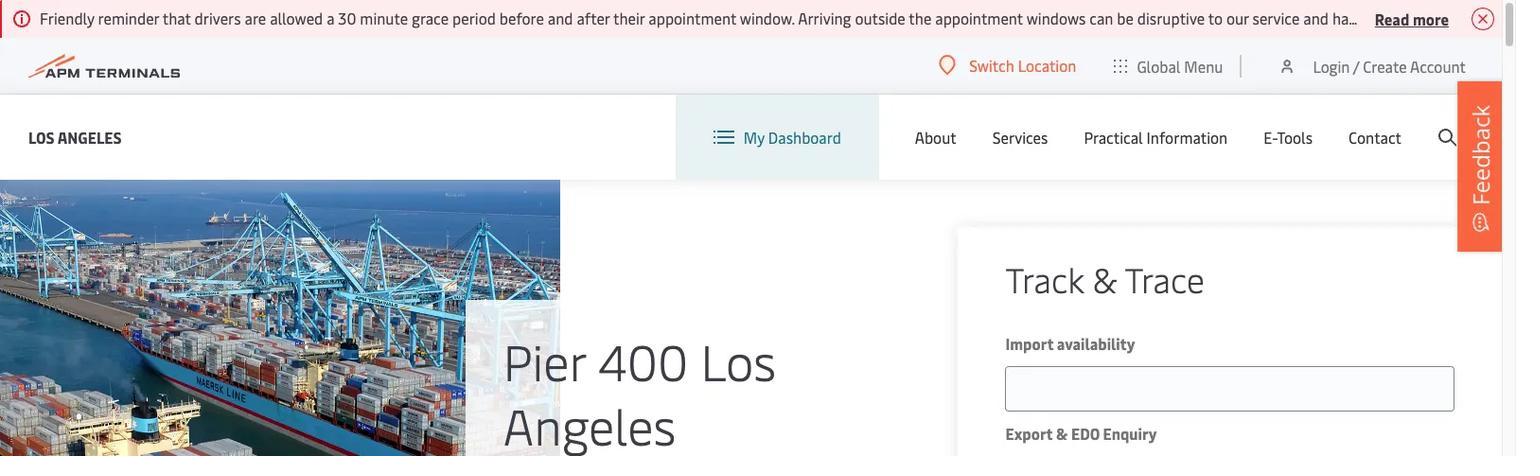 Task type: describe. For each thing, give the bounding box(es) containing it.
outside
[[855, 8, 906, 28]]

menu
[[1185, 55, 1223, 76]]

1 and from the left
[[548, 8, 573, 28]]

/
[[1353, 55, 1360, 76]]

0 vertical spatial angeles
[[57, 126, 122, 147]]

2 and from the left
[[1304, 8, 1329, 28]]

my dashboard button
[[714, 95, 841, 180]]

have
[[1333, 8, 1365, 28]]

global menu button
[[1096, 37, 1242, 94]]

can
[[1090, 8, 1114, 28]]

windows
[[1027, 8, 1086, 28]]

2 appointment from the left
[[935, 8, 1023, 28]]

more
[[1413, 8, 1449, 29]]

on
[[1487, 8, 1504, 28]]

e-
[[1264, 127, 1277, 148]]

practical
[[1084, 127, 1143, 148]]

a
[[327, 8, 335, 28]]

read more
[[1375, 8, 1449, 29]]

negative
[[1368, 8, 1426, 28]]

export & edo enquiry
[[1006, 423, 1157, 444]]

minute
[[360, 8, 408, 28]]

los inside los angeles link
[[28, 126, 55, 147]]

read
[[1375, 8, 1410, 29]]

e-tools button
[[1264, 95, 1313, 180]]

enquiry
[[1103, 423, 1157, 444]]

angeles inside the pier 400 los angeles
[[503, 392, 676, 456]]

services button
[[993, 95, 1048, 180]]

switch location
[[970, 55, 1077, 76]]

location
[[1018, 55, 1077, 76]]

service
[[1253, 8, 1300, 28]]

information
[[1147, 127, 1228, 148]]

400
[[598, 328, 688, 394]]

track & trace
[[1006, 256, 1205, 302]]

pier
[[503, 328, 586, 394]]

los inside the pier 400 los angeles
[[701, 328, 776, 394]]

d
[[1508, 8, 1516, 28]]

contact button
[[1349, 95, 1402, 180]]

close alert image
[[1472, 8, 1495, 30]]

our
[[1227, 8, 1249, 28]]

track
[[1006, 256, 1084, 302]]

are
[[245, 8, 266, 28]]

login / create account link
[[1278, 38, 1466, 94]]

los angeles pier 400 image
[[0, 180, 560, 456]]

period
[[452, 8, 496, 28]]

to
[[1209, 8, 1223, 28]]

read more button
[[1375, 7, 1449, 30]]

impacts
[[1430, 8, 1484, 28]]

trace
[[1125, 256, 1205, 302]]

pier 400 los angeles
[[503, 328, 776, 456]]

arriving
[[798, 8, 851, 28]]

their
[[613, 8, 645, 28]]

services
[[993, 127, 1048, 148]]



Task type: locate. For each thing, give the bounding box(es) containing it.
los angeles link
[[28, 125, 122, 149]]

practical information button
[[1084, 95, 1228, 180]]

tools
[[1277, 127, 1313, 148]]

contact
[[1349, 127, 1402, 148]]

the
[[909, 8, 932, 28]]

dashboard
[[768, 127, 841, 148]]

after
[[577, 8, 610, 28]]

0 horizontal spatial appointment
[[649, 8, 736, 28]]

1 appointment from the left
[[649, 8, 736, 28]]

1 vertical spatial &
[[1056, 423, 1068, 444]]

allowed
[[270, 8, 323, 28]]

and
[[548, 8, 573, 28], [1304, 8, 1329, 28]]

global menu
[[1137, 55, 1223, 76]]

angeles
[[57, 126, 122, 147], [503, 392, 676, 456]]

1 horizontal spatial angeles
[[503, 392, 676, 456]]

window.
[[740, 8, 795, 28]]

0 horizontal spatial angeles
[[57, 126, 122, 147]]

and left the have
[[1304, 8, 1329, 28]]

& left edo
[[1056, 423, 1068, 444]]

my
[[744, 127, 765, 148]]

login
[[1313, 55, 1350, 76]]

appointment right their
[[649, 8, 736, 28]]

&
[[1093, 256, 1117, 302], [1056, 423, 1068, 444]]

practical information
[[1084, 127, 1228, 148]]

& for edo
[[1056, 423, 1068, 444]]

account
[[1410, 55, 1466, 76]]

edo
[[1071, 423, 1100, 444]]

disruptive
[[1138, 8, 1205, 28]]

global
[[1137, 55, 1181, 76]]

1 horizontal spatial los
[[701, 328, 776, 394]]

1 horizontal spatial and
[[1304, 8, 1329, 28]]

import availability
[[1006, 333, 1135, 354]]

be
[[1117, 8, 1134, 28]]

0 vertical spatial &
[[1093, 256, 1117, 302]]

my dashboard
[[744, 127, 841, 148]]

0 vertical spatial los
[[28, 126, 55, 147]]

import
[[1006, 333, 1054, 354]]

about button
[[915, 95, 957, 180]]

create
[[1363, 55, 1407, 76]]

drivers
[[195, 8, 241, 28]]

e-tools
[[1264, 127, 1313, 148]]

before
[[500, 8, 544, 28]]

login / create account
[[1313, 55, 1466, 76]]

appointment
[[649, 8, 736, 28], [935, 8, 1023, 28]]

& left trace
[[1093, 256, 1117, 302]]

appointment up the switch
[[935, 8, 1023, 28]]

switch
[[970, 55, 1015, 76]]

feedback
[[1465, 105, 1497, 205]]

about
[[915, 127, 957, 148]]

0 horizontal spatial and
[[548, 8, 573, 28]]

grace
[[412, 8, 449, 28]]

30
[[338, 8, 356, 28]]

friendly reminder that drivers are allowed a 30 minute grace period before and after their appointment window. arriving outside the appointment windows can be disruptive to our service and have negative impacts on d
[[40, 8, 1516, 28]]

& for trace
[[1093, 256, 1117, 302]]

feedback button
[[1458, 81, 1505, 252]]

1 vertical spatial los
[[701, 328, 776, 394]]

0 horizontal spatial los
[[28, 126, 55, 147]]

1 horizontal spatial &
[[1093, 256, 1117, 302]]

0 horizontal spatial &
[[1056, 423, 1068, 444]]

1 vertical spatial angeles
[[503, 392, 676, 456]]

1 horizontal spatial appointment
[[935, 8, 1023, 28]]

availability
[[1057, 333, 1135, 354]]

reminder
[[98, 8, 159, 28]]

los
[[28, 126, 55, 147], [701, 328, 776, 394]]

that
[[163, 8, 191, 28]]

switch location button
[[939, 55, 1077, 76]]

friendly
[[40, 8, 94, 28]]

los angeles
[[28, 126, 122, 147]]

export
[[1006, 423, 1053, 444]]

and left after
[[548, 8, 573, 28]]



Task type: vqa. For each thing, say whether or not it's contained in the screenshot.
topmost the "standard"
no



